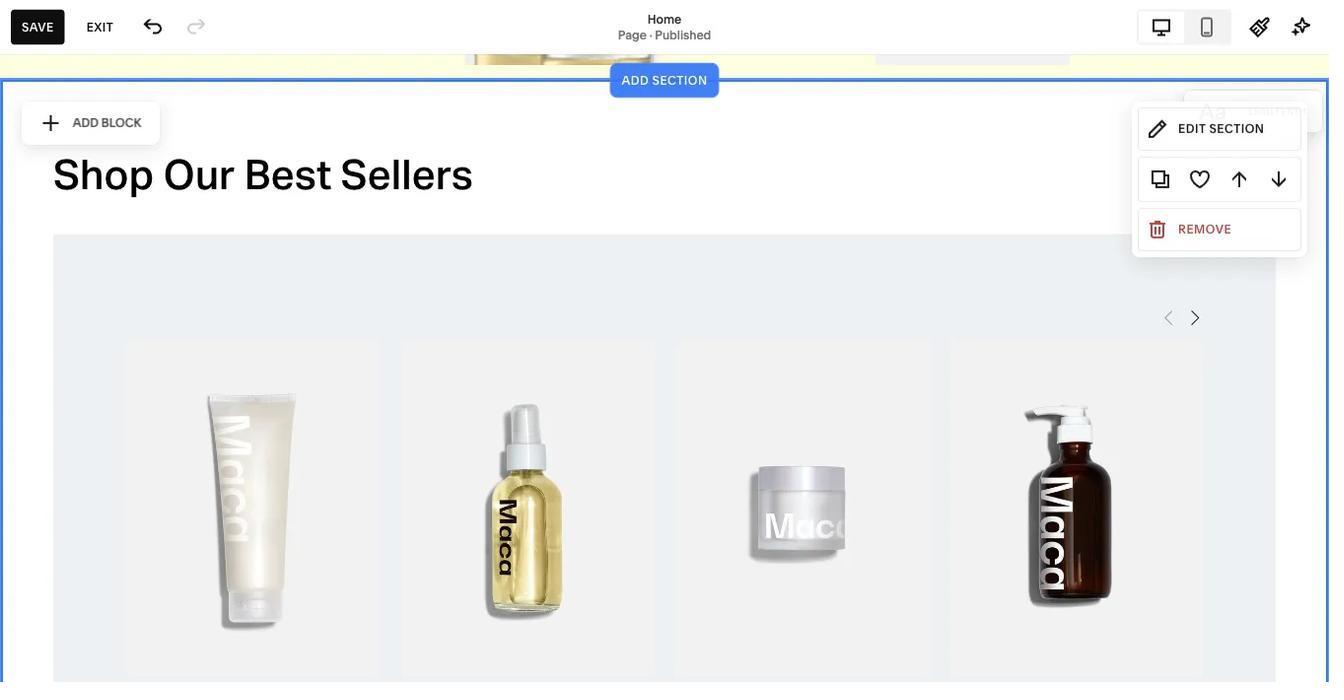Task type: locate. For each thing, give the bounding box(es) containing it.
analytics link
[[33, 261, 219, 285]]

help link
[[33, 551, 68, 572]]

acuity
[[33, 297, 80, 317]]

settings link
[[33, 516, 219, 539]]

home page · published
[[618, 12, 712, 42]]

selling link
[[33, 156, 219, 180]]

contacts link
[[33, 226, 219, 250]]

section
[[653, 73, 708, 87]]

library
[[79, 481, 131, 501]]

ruby
[[78, 616, 107, 630]]

add section button
[[610, 63, 720, 98]]

exit button
[[76, 9, 124, 45]]

save button
[[11, 9, 65, 45]]

exit
[[87, 20, 114, 34]]

asset
[[33, 481, 75, 501]]

marketing
[[33, 192, 109, 212]]

rubyanndersson@gmail.com
[[78, 632, 238, 646]]

tab list
[[1140, 11, 1230, 43]]

ruby anderson rubyanndersson@gmail.com
[[78, 616, 238, 646]]

ra
[[40, 624, 57, 638]]

website
[[33, 122, 94, 142]]



Task type: describe. For each thing, give the bounding box(es) containing it.
acuity scheduling link
[[33, 296, 219, 320]]

save
[[22, 20, 54, 34]]

scheduling
[[84, 297, 169, 317]]

selling
[[33, 157, 84, 177]]

analytics
[[33, 262, 102, 282]]

anderson
[[109, 616, 165, 630]]

settings
[[33, 517, 95, 536]]

asset library link
[[33, 480, 219, 504]]

help
[[33, 552, 68, 571]]

page
[[618, 28, 647, 42]]

marketing link
[[33, 191, 219, 215]]

add section
[[622, 73, 708, 87]]

asset library
[[33, 481, 131, 501]]

acuity scheduling
[[33, 297, 169, 317]]

website link
[[33, 121, 219, 145]]

·
[[650, 28, 653, 42]]

published
[[655, 28, 712, 42]]

home
[[648, 12, 682, 26]]

contacts
[[33, 227, 101, 247]]

add
[[622, 73, 649, 87]]



Task type: vqa. For each thing, say whether or not it's contained in the screenshot.
SETTINGS link
yes



